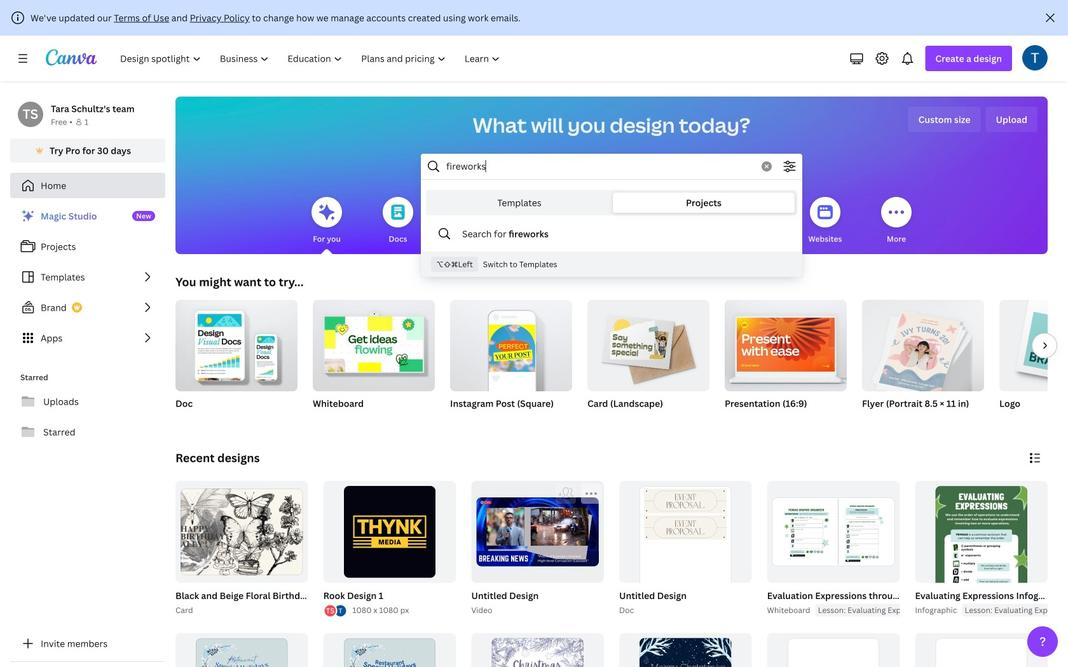 Task type: locate. For each thing, give the bounding box(es) containing it.
1 vertical spatial list
[[323, 604, 347, 618]]

0 vertical spatial list
[[10, 203, 165, 351]]

list
[[10, 203, 165, 351], [323, 604, 347, 618]]

group
[[450, 295, 572, 426], [450, 295, 572, 392], [587, 295, 710, 426], [587, 295, 710, 392], [725, 295, 847, 426], [725, 295, 847, 392], [862, 295, 984, 426], [862, 295, 984, 396], [175, 300, 298, 426], [175, 300, 298, 392], [313, 300, 435, 426], [999, 300, 1068, 426], [999, 300, 1068, 392], [173, 481, 335, 617], [175, 481, 308, 583], [321, 481, 456, 618], [323, 481, 456, 583], [469, 481, 604, 617], [471, 481, 604, 583], [617, 481, 752, 617], [619, 481, 752, 616], [765, 481, 1003, 617], [767, 481, 900, 583], [913, 481, 1068, 668], [915, 481, 1048, 668], [175, 634, 308, 668], [323, 634, 456, 668], [471, 634, 604, 668], [619, 634, 752, 668], [767, 634, 900, 668], [915, 634, 1048, 668]]

1 horizontal spatial list
[[323, 604, 347, 618]]

0 horizontal spatial list
[[10, 203, 165, 351]]

tara schultz image
[[1022, 45, 1048, 70]]

None search field
[[421, 154, 802, 277]]



Task type: describe. For each thing, give the bounding box(es) containing it.
Search search field
[[446, 155, 754, 179]]

top level navigation element
[[112, 46, 511, 71]]

tara schultz's team element
[[18, 102, 43, 127]]

tara schultz's team image
[[18, 102, 43, 127]]



Task type: vqa. For each thing, say whether or not it's contained in the screenshot.
list
yes



